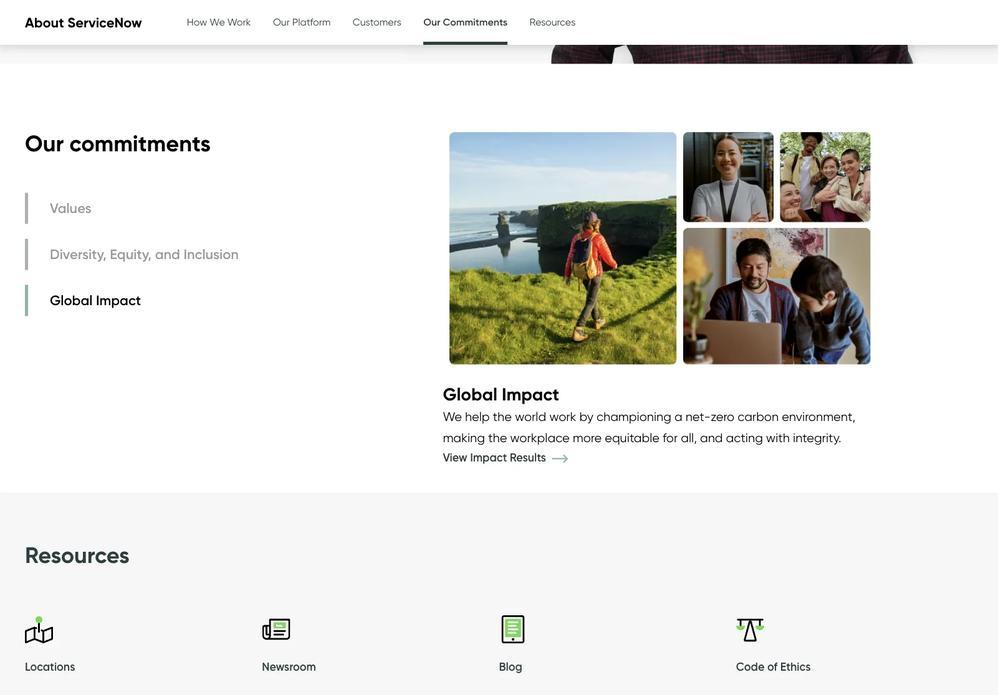 Task type: vqa. For each thing, say whether or not it's contained in the screenshot.
zero
yes



Task type: describe. For each thing, give the bounding box(es) containing it.
diversity, equity, and inclusion link
[[25, 239, 242, 270]]

our platform link
[[273, 0, 331, 44]]

about servicenow
[[25, 14, 142, 31]]

locations
[[25, 660, 75, 674]]

with
[[766, 430, 790, 445]]

zero
[[711, 409, 734, 424]]

code of ethics
[[736, 660, 811, 674]]

our for our platform
[[273, 16, 290, 28]]

our commitments
[[25, 129, 211, 157]]

0 horizontal spatial and
[[155, 246, 180, 263]]

how we work
[[187, 16, 251, 28]]

1 vertical spatial the
[[488, 430, 507, 445]]

diversity,
[[50, 246, 107, 263]]

commitments
[[69, 129, 211, 157]]

global impact link
[[25, 285, 242, 316]]

we inside 'how we work' link
[[210, 16, 225, 28]]

view
[[443, 451, 467, 465]]

diversity, equity, and inclusion
[[50, 246, 239, 263]]

newsroom
[[262, 660, 316, 674]]

our for our commitments
[[423, 16, 440, 28]]

global for global impact
[[50, 292, 93, 309]]

our platform
[[273, 16, 331, 28]]

we inside global impact we help the world work by championing a net-zero carbon environment, making the workplace more equitable for all, and acting with integrity.
[[443, 409, 462, 424]]

equitable
[[605, 430, 660, 445]]

our commitments
[[423, 16, 507, 28]]

acting
[[726, 430, 763, 445]]

our commitments link
[[423, 0, 507, 47]]

equity,
[[110, 246, 152, 263]]

help
[[465, 409, 490, 424]]

global impact we help the world work by championing a net-zero carbon environment, making the workplace more equitable for all, and acting with integrity.
[[443, 384, 855, 445]]

global impact
[[50, 292, 141, 309]]

a
[[674, 409, 682, 424]]

ethics
[[780, 660, 811, 674]]

our for our commitments
[[25, 129, 64, 157]]



Task type: locate. For each thing, give the bounding box(es) containing it.
how
[[187, 16, 207, 28]]

values link
[[25, 193, 242, 224]]

carbon
[[738, 409, 779, 424]]

0 vertical spatial the
[[493, 409, 512, 424]]

0 horizontal spatial we
[[210, 16, 225, 28]]

global for global impact we help the world work by championing a net-zero carbon environment, making the workplace more equitable for all, and acting with integrity.
[[443, 384, 497, 406]]

impact
[[96, 292, 141, 309], [502, 384, 559, 406], [470, 451, 507, 465]]

0 horizontal spatial resources
[[25, 541, 130, 569]]

impact up world
[[502, 384, 559, 406]]

0 vertical spatial impact
[[96, 292, 141, 309]]

championing
[[597, 409, 671, 424]]

commitments
[[443, 16, 507, 28]]

impact down equity, at the top left
[[96, 292, 141, 309]]

global up help
[[443, 384, 497, 406]]

view impact results link
[[443, 451, 586, 465]]

1 vertical spatial resources
[[25, 541, 130, 569]]

customers
[[353, 16, 401, 28]]

and
[[155, 246, 180, 263], [700, 430, 723, 445]]

view impact results
[[443, 451, 549, 465]]

work
[[227, 16, 251, 28]]

1 horizontal spatial global
[[443, 384, 497, 406]]

newsroom link
[[262, 616, 493, 680]]

code
[[736, 660, 765, 674]]

2 vertical spatial impact
[[470, 451, 507, 465]]

all,
[[681, 430, 697, 445]]

impact for view impact results
[[470, 451, 507, 465]]

0 horizontal spatial global
[[50, 292, 93, 309]]

global down diversity,
[[50, 292, 93, 309]]

0 vertical spatial we
[[210, 16, 225, 28]]

locations link
[[25, 616, 256, 680]]

impact inside global impact we help the world work by championing a net-zero carbon environment, making the workplace more equitable for all, and acting with integrity.
[[502, 384, 559, 406]]

1 vertical spatial and
[[700, 430, 723, 445]]

the up the view impact results
[[488, 430, 507, 445]]

world
[[515, 409, 546, 424]]

impact for global impact we help the world work by championing a net-zero carbon environment, making the workplace more equitable for all, and acting with integrity.
[[502, 384, 559, 406]]

1 vertical spatial global
[[443, 384, 497, 406]]

2 horizontal spatial our
[[423, 16, 440, 28]]

and right equity, at the top left
[[155, 246, 180, 263]]

inclusion
[[184, 246, 239, 263]]

the right help
[[493, 409, 512, 424]]

net-
[[686, 409, 711, 424]]

0 horizontal spatial our
[[25, 129, 64, 157]]

more
[[573, 430, 602, 445]]

blog
[[499, 660, 522, 674]]

making
[[443, 430, 485, 445]]

the
[[493, 409, 512, 424], [488, 430, 507, 445]]

0 vertical spatial resources
[[530, 16, 575, 28]]

platform
[[292, 16, 331, 28]]

and inside global impact we help the world work by championing a net-zero carbon environment, making the workplace more equitable for all, and acting with integrity.
[[700, 430, 723, 445]]

integrity.
[[793, 430, 841, 445]]

global
[[50, 292, 93, 309], [443, 384, 497, 406]]

work
[[549, 409, 576, 424]]

values
[[50, 200, 91, 217]]

of
[[767, 660, 777, 674]]

for
[[663, 430, 678, 445]]

how we work link
[[187, 0, 251, 44]]

and right all,
[[700, 430, 723, 445]]

1 vertical spatial we
[[443, 409, 462, 424]]

1 horizontal spatial we
[[443, 409, 462, 424]]

resources
[[530, 16, 575, 28], [25, 541, 130, 569]]

1 horizontal spatial and
[[700, 430, 723, 445]]

impact for global impact
[[96, 292, 141, 309]]

our
[[273, 16, 290, 28], [423, 16, 440, 28], [25, 129, 64, 157]]

by
[[579, 409, 593, 424]]

1 horizontal spatial resources
[[530, 16, 575, 28]]

0 vertical spatial and
[[155, 246, 180, 263]]

we right how
[[210, 16, 225, 28]]

blog link
[[499, 616, 730, 680]]

environment,
[[782, 409, 855, 424]]

resources link
[[530, 0, 575, 44]]

workplace
[[510, 430, 570, 445]]

impact down the making
[[470, 451, 507, 465]]

we
[[210, 16, 225, 28], [443, 409, 462, 424]]

0 vertical spatial global
[[50, 292, 93, 309]]

1 vertical spatial impact
[[502, 384, 559, 406]]

global inside global impact we help the world work by championing a net-zero carbon environment, making the workplace more equitable for all, and acting with integrity.
[[443, 384, 497, 406]]

customers link
[[353, 0, 401, 44]]

code of ethics link
[[736, 616, 967, 680]]

about
[[25, 14, 64, 31]]

we up the making
[[443, 409, 462, 424]]

results
[[510, 451, 546, 465]]

servicenow employees celebrating working together as a team image
[[443, 114, 877, 383]]

servicenow
[[67, 14, 142, 31]]

1 horizontal spatial our
[[273, 16, 290, 28]]



